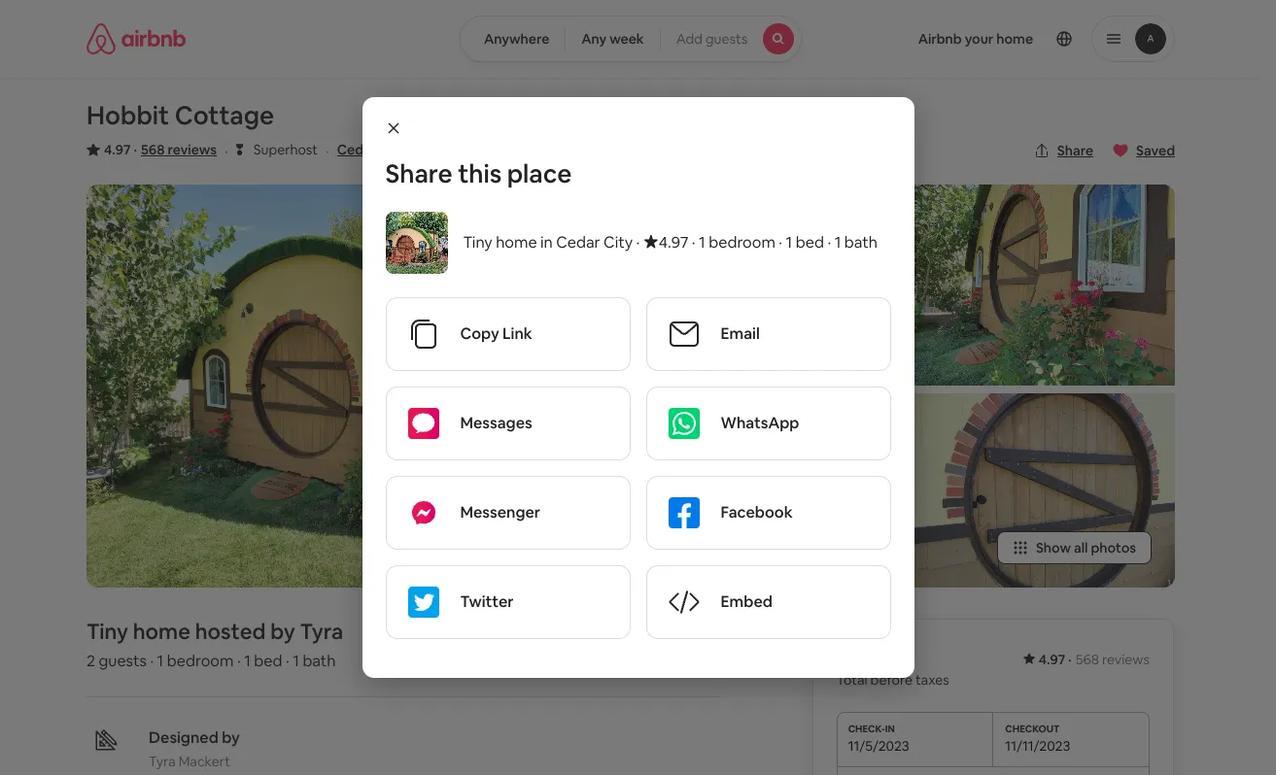 Task type: vqa. For each thing, say whether or not it's contained in the screenshot.
rightmost 4.97 · 568 reviews
yes



Task type: describe. For each thing, give the bounding box(es) containing it.
tiny for in
[[463, 232, 493, 253]]

1 vertical spatial 4.97
[[1039, 651, 1065, 669]]

any
[[582, 30, 607, 48]]

bath inside share dialog
[[844, 232, 878, 253]]

mackert
[[179, 753, 230, 771]]

hobbit cottage
[[87, 99, 274, 132]]

copy link button
[[386, 298, 629, 370]]

facebook
[[721, 503, 793, 523]]

bed inside share dialog
[[796, 232, 824, 253]]

· cedar city, utah, united states
[[326, 141, 535, 161]]

saved button
[[1105, 134, 1183, 167]]

hobbit cottage image 1 image
[[87, 185, 631, 588]]

messages
[[460, 413, 532, 434]]

by
[[222, 728, 240, 748]]

cottage
[[175, 99, 274, 132]]

cedar inside share dialog
[[556, 232, 600, 253]]

copy
[[460, 324, 499, 344]]

superhost
[[253, 141, 318, 158]]

add
[[676, 30, 703, 48]]

embed
[[721, 592, 773, 612]]

cedar city, utah, united states button
[[337, 138, 535, 161]]

0 vertical spatial 4.97 · 568 reviews
[[104, 141, 217, 158]]

tiny for hosted
[[87, 618, 128, 645]]

email
[[721, 324, 760, 344]]

messenger
[[460, 503, 540, 523]]

embed button
[[647, 567, 890, 639]]

󰀃
[[236, 140, 243, 158]]

in
[[540, 232, 553, 253]]

guests inside tiny home hosted by tyra 2 guests · 1 bedroom · 1 bed · 1 bath
[[99, 651, 147, 671]]

0 horizontal spatial 4.97
[[104, 141, 131, 158]]

total
[[837, 671, 868, 689]]

home for hosted
[[133, 618, 191, 645]]

share for share
[[1057, 142, 1094, 159]]

share button
[[1026, 134, 1101, 167]]

twitter link
[[386, 567, 629, 639]]

add guests button
[[660, 16, 802, 62]]

show all photos button
[[997, 531, 1152, 565]]

$500
[[837, 643, 887, 670]]

place
[[507, 157, 572, 191]]

share for share this place
[[385, 157, 453, 191]]

bedroom inside tiny home hosted by tyra 2 guests · 1 bedroom · 1 bed · 1 bath
[[167, 651, 234, 671]]

anywhere
[[484, 30, 549, 48]]

$500 total before taxes
[[837, 643, 949, 689]]

bedroom inside share dialog
[[709, 232, 776, 253]]

tyra
[[149, 753, 176, 771]]

designed
[[149, 728, 218, 748]]

profile element
[[825, 0, 1175, 78]]

0 vertical spatial 568
[[141, 141, 165, 158]]

bed inside tiny home hosted by tyra 2 guests · 1 bedroom · 1 bed · 1 bath
[[254, 651, 282, 671]]

2
[[87, 651, 95, 671]]

1 vertical spatial reviews
[[1102, 651, 1150, 669]]

0 horizontal spatial reviews
[[168, 141, 217, 158]]



Task type: locate. For each thing, give the bounding box(es) containing it.
0 horizontal spatial cedar
[[337, 141, 376, 158]]

hosted
[[195, 618, 266, 645]]

·
[[134, 141, 137, 158], [225, 141, 228, 161], [326, 141, 329, 161], [636, 232, 640, 253], [692, 232, 696, 253], [779, 232, 783, 253], [828, 232, 831, 253], [150, 651, 154, 671], [237, 651, 241, 671], [286, 651, 289, 671], [1068, 651, 1072, 669]]

0 vertical spatial bed
[[796, 232, 824, 253]]

city
[[604, 232, 633, 253]]

email link
[[647, 298, 890, 370]]

0 horizontal spatial share
[[385, 157, 453, 191]]

guests inside button
[[706, 30, 748, 48]]

1 horizontal spatial bed
[[796, 232, 824, 253]]

utah,
[[411, 141, 446, 158]]

1 horizontal spatial bedroom
[[709, 232, 776, 253]]

1 horizontal spatial 4.97 · 568 reviews
[[1039, 651, 1150, 669]]

1 horizontal spatial 568
[[1076, 651, 1099, 669]]

reviews
[[168, 141, 217, 158], [1102, 651, 1150, 669]]

1 vertical spatial bed
[[254, 651, 282, 671]]

facebook link
[[647, 477, 890, 549]]

4.97 up 11/11/2023
[[1039, 651, 1065, 669]]

any week button
[[565, 16, 661, 62]]

taxes
[[916, 671, 949, 689]]

1 horizontal spatial tiny
[[463, 232, 493, 253]]

1 vertical spatial 4.97 · 568 reviews
[[1039, 651, 1150, 669]]

hobbit cottage image 4 image
[[911, 185, 1175, 386]]

tiny up 2
[[87, 618, 128, 645]]

add guests
[[676, 30, 748, 48]]

saved
[[1136, 142, 1175, 159]]

link
[[503, 324, 532, 344]]

0 vertical spatial 4.97
[[104, 141, 131, 158]]

1
[[699, 232, 705, 253], [786, 232, 792, 253], [835, 232, 841, 253], [157, 651, 164, 671], [244, 651, 251, 671], [293, 651, 299, 671]]

hobbit cottage image 3 image
[[639, 394, 903, 588]]

cedar
[[337, 141, 376, 158], [556, 232, 600, 253]]

city,
[[379, 141, 408, 158]]

tyra is a superhost. learn more about tyra. image
[[667, 619, 722, 673], [667, 619, 722, 673]]

copy link
[[460, 324, 532, 344]]

designed by tyra mackert
[[149, 728, 240, 771]]

0 horizontal spatial guests
[[99, 651, 147, 671]]

1 horizontal spatial share
[[1057, 142, 1094, 159]]

twitter
[[460, 592, 514, 612]]

0 vertical spatial cedar
[[337, 141, 376, 158]]

tiny inside tiny home hosted by tyra 2 guests · 1 bedroom · 1 bed · 1 bath
[[87, 618, 128, 645]]

messenger link
[[386, 477, 629, 549]]

None search field
[[460, 16, 802, 62]]

whatsapp
[[721, 413, 799, 434]]

1 horizontal spatial home
[[496, 232, 537, 253]]

bedroom
[[709, 232, 776, 253], [167, 651, 234, 671]]

bed
[[796, 232, 824, 253], [254, 651, 282, 671]]

week
[[610, 30, 644, 48]]

11/11/2023
[[1005, 738, 1070, 755]]

by tyra
[[270, 618, 343, 645]]

4.97
[[104, 141, 131, 158], [1039, 651, 1065, 669]]

tiny home hosted by tyra 2 guests · 1 bedroom · 1 bed · 1 bath
[[87, 618, 343, 671]]

guests right add on the top right of page
[[706, 30, 748, 48]]

photos
[[1091, 539, 1136, 557]]

0 horizontal spatial home
[[133, 618, 191, 645]]

messages link
[[386, 388, 629, 460]]

0 horizontal spatial bedroom
[[167, 651, 234, 671]]

share dialog
[[362, 97, 914, 678]]

none search field containing anywhere
[[460, 16, 802, 62]]

0 vertical spatial bedroom
[[709, 232, 776, 253]]

1 horizontal spatial bath
[[844, 232, 878, 253]]

home
[[496, 232, 537, 253], [133, 618, 191, 645]]

1 vertical spatial bath
[[303, 651, 336, 671]]

states
[[495, 141, 535, 158]]

bath inside tiny home hosted by tyra 2 guests · 1 bedroom · 1 bed · 1 bath
[[303, 651, 336, 671]]

0 vertical spatial bath
[[844, 232, 878, 253]]

hobbit cottage image 5 image
[[911, 394, 1175, 588]]

0 horizontal spatial tiny
[[87, 618, 128, 645]]

0 vertical spatial tiny
[[463, 232, 493, 253]]

cedar right 'in'
[[556, 232, 600, 253]]

0 vertical spatial guests
[[706, 30, 748, 48]]

united
[[448, 141, 492, 158]]

guests right 2
[[99, 651, 147, 671]]

share inside 'share' button
[[1057, 142, 1094, 159]]

1 vertical spatial 568
[[1076, 651, 1099, 669]]

1 vertical spatial cedar
[[556, 232, 600, 253]]

568 reviews button
[[141, 140, 217, 159]]

1 horizontal spatial cedar
[[556, 232, 600, 253]]

tiny home in cedar city · ★4.97 · 1 bedroom · 1 bed · 1 bath
[[463, 232, 878, 253]]

568
[[141, 141, 165, 158], [1076, 651, 1099, 669]]

hobbit
[[87, 99, 169, 132]]

show all photos
[[1036, 539, 1136, 557]]

home left hosted
[[133, 618, 191, 645]]

hobbit cottage image 2 image
[[639, 185, 903, 386]]

this
[[458, 157, 502, 191]]

11/5/2023
[[848, 738, 909, 755]]

1 vertical spatial guests
[[99, 651, 147, 671]]

0 horizontal spatial bed
[[254, 651, 282, 671]]

0 horizontal spatial 4.97 · 568 reviews
[[104, 141, 217, 158]]

guests
[[706, 30, 748, 48], [99, 651, 147, 671]]

home for in
[[496, 232, 537, 253]]

share this place
[[385, 157, 572, 191]]

1 horizontal spatial guests
[[706, 30, 748, 48]]

whatsapp link
[[647, 388, 890, 460]]

1 vertical spatial home
[[133, 618, 191, 645]]

1 horizontal spatial 4.97
[[1039, 651, 1065, 669]]

bedroom down hosted
[[167, 651, 234, 671]]

anywhere button
[[460, 16, 566, 62]]

0 vertical spatial reviews
[[168, 141, 217, 158]]

show
[[1036, 539, 1071, 557]]

home inside share dialog
[[496, 232, 537, 253]]

4.97 · 568 reviews
[[104, 141, 217, 158], [1039, 651, 1150, 669]]

all
[[1074, 539, 1088, 557]]

bedroom right the ★4.97
[[709, 232, 776, 253]]

tiny inside share dialog
[[463, 232, 493, 253]]

cedar left city,
[[337, 141, 376, 158]]

tiny down share this place
[[463, 232, 493, 253]]

any week
[[582, 30, 644, 48]]

bath
[[844, 232, 878, 253], [303, 651, 336, 671]]

share
[[1057, 142, 1094, 159], [385, 157, 453, 191]]

★4.97
[[643, 232, 688, 253]]

cedar inside · cedar city, utah, united states
[[337, 141, 376, 158]]

0 horizontal spatial bath
[[303, 651, 336, 671]]

1 horizontal spatial reviews
[[1102, 651, 1150, 669]]

0 horizontal spatial 568
[[141, 141, 165, 158]]

tiny
[[463, 232, 493, 253], [87, 618, 128, 645]]

4.97 down hobbit in the top of the page
[[104, 141, 131, 158]]

share inside share dialog
[[385, 157, 453, 191]]

home inside tiny home hosted by tyra 2 guests · 1 bedroom · 1 bed · 1 bath
[[133, 618, 191, 645]]

0 vertical spatial home
[[496, 232, 537, 253]]

1 vertical spatial bedroom
[[167, 651, 234, 671]]

1 vertical spatial tiny
[[87, 618, 128, 645]]

before
[[871, 671, 913, 689]]

home left 'in'
[[496, 232, 537, 253]]



